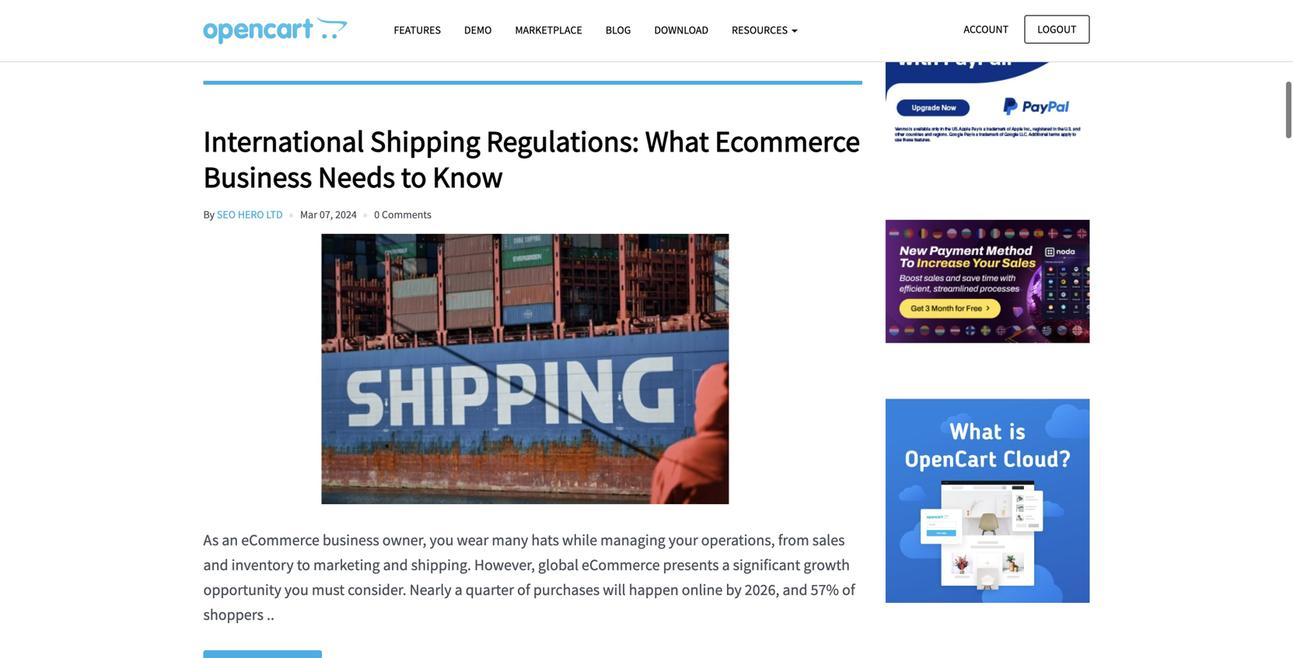 Task type: vqa. For each thing, say whether or not it's contained in the screenshot.
to
yes



Task type: locate. For each thing, give the bounding box(es) containing it.
1 horizontal spatial ecommerce
[[582, 556, 660, 575]]

hero
[[238, 208, 264, 222]]

and down as
[[203, 556, 228, 575]]

you
[[430, 531, 454, 550], [285, 580, 309, 600]]

of
[[517, 580, 530, 600], [842, 580, 855, 600]]

you up shipping.
[[430, 531, 454, 550]]

0 vertical spatial ecommerce
[[241, 531, 319, 550]]

continue reading
[[217, 20, 309, 34]]

07,
[[319, 208, 333, 222]]

by
[[203, 208, 215, 222]]

1 vertical spatial to
[[297, 556, 310, 575]]

by
[[726, 580, 742, 600]]

download
[[654, 23, 708, 37]]

marketplace link
[[503, 16, 594, 44]]

to
[[401, 158, 427, 195], [297, 556, 310, 575]]

1 horizontal spatial of
[[842, 580, 855, 600]]

seo hero ltd link
[[217, 208, 283, 222]]

opencart cloud image
[[886, 399, 1090, 603]]

international shipping regulations: what ecommerce business needs to know
[[203, 123, 860, 195]]

0 horizontal spatial you
[[285, 580, 309, 600]]

paypal blog image
[[886, 0, 1090, 164]]

business
[[323, 531, 379, 550]]

and down owner,
[[383, 556, 408, 575]]

and left 57%
[[783, 580, 808, 600]]

a
[[722, 556, 730, 575], [455, 580, 463, 600]]

1 horizontal spatial you
[[430, 531, 454, 550]]

sales
[[812, 531, 845, 550]]

0 horizontal spatial of
[[517, 580, 530, 600]]

57%
[[811, 580, 839, 600]]

1 horizontal spatial a
[[722, 556, 730, 575]]

marketing
[[313, 556, 380, 575]]

0 horizontal spatial to
[[297, 556, 310, 575]]

0 vertical spatial a
[[722, 556, 730, 575]]

demo link
[[453, 16, 503, 44]]

0 vertical spatial to
[[401, 158, 427, 195]]

ecommerce up inventory
[[241, 531, 319, 550]]

1 vertical spatial you
[[285, 580, 309, 600]]

wear
[[457, 531, 489, 550]]

mar 07, 2024
[[300, 208, 357, 222]]

an
[[222, 531, 238, 550]]

to right inventory
[[297, 556, 310, 575]]

logout link
[[1024, 15, 1090, 43]]

comments
[[382, 208, 431, 222]]

1 vertical spatial ecommerce
[[582, 556, 660, 575]]

of down however,
[[517, 580, 530, 600]]

ecommerce
[[241, 531, 319, 550], [582, 556, 660, 575]]

2 of from the left
[[842, 580, 855, 600]]

you left must
[[285, 580, 309, 600]]

consider.
[[348, 580, 406, 600]]

2024
[[335, 208, 357, 222]]

by seo hero ltd
[[203, 208, 283, 222]]

reading
[[267, 20, 309, 34]]

ecommerce up will
[[582, 556, 660, 575]]

will
[[603, 580, 626, 600]]

regulations:
[[486, 123, 639, 160]]

marketplace
[[515, 23, 582, 37]]

of right 57%
[[842, 580, 855, 600]]

and
[[203, 556, 228, 575], [383, 556, 408, 575], [783, 580, 808, 600]]

continue
[[217, 20, 265, 34]]

significant
[[733, 556, 800, 575]]

blog
[[606, 23, 631, 37]]

international
[[203, 123, 364, 160]]

needs
[[318, 158, 395, 195]]

as an ecommerce business owner, you wear many hats while managing your operations, from sales and inventory to marketing and shipping. however, global ecommerce presents a significant growth opportunity you must consider. nearly a quarter of purchases will happen online by 2026, and 57% of shoppers ..
[[203, 531, 855, 625]]

shoppers
[[203, 605, 264, 625]]

a up by
[[722, 556, 730, 575]]

logout
[[1038, 22, 1077, 36]]

0 horizontal spatial a
[[455, 580, 463, 600]]

1 horizontal spatial to
[[401, 158, 427, 195]]

resources link
[[720, 16, 809, 44]]

a right nearly
[[455, 580, 463, 600]]

to up comments at the left of the page
[[401, 158, 427, 195]]

2026,
[[745, 580, 780, 600]]



Task type: describe. For each thing, give the bounding box(es) containing it.
blog link
[[594, 16, 643, 44]]

managing
[[600, 531, 665, 550]]

presents
[[663, 556, 719, 575]]

know
[[433, 158, 503, 195]]

growth
[[804, 556, 850, 575]]

owner,
[[382, 531, 426, 550]]

mar
[[300, 208, 317, 222]]

many
[[492, 531, 528, 550]]

what
[[645, 123, 709, 160]]

demo
[[464, 23, 492, 37]]

online
[[682, 580, 723, 600]]

must
[[312, 580, 345, 600]]

hats
[[531, 531, 559, 550]]

shipping
[[370, 123, 480, 160]]

account link
[[951, 15, 1022, 43]]

2 horizontal spatial and
[[783, 580, 808, 600]]

as
[[203, 531, 219, 550]]

global
[[538, 556, 579, 575]]

however,
[[474, 556, 535, 575]]

..
[[267, 605, 274, 625]]

business
[[203, 158, 312, 195]]

features link
[[382, 16, 453, 44]]

0 vertical spatial you
[[430, 531, 454, 550]]

0
[[374, 208, 380, 222]]

1 of from the left
[[517, 580, 530, 600]]

1 vertical spatial a
[[455, 580, 463, 600]]

download link
[[643, 16, 720, 44]]

quarter
[[466, 580, 514, 600]]

to inside international shipping regulations: what ecommerce business needs to know
[[401, 158, 427, 195]]

1 horizontal spatial and
[[383, 556, 408, 575]]

nearly
[[410, 580, 452, 600]]

happen
[[629, 580, 679, 600]]

purchases
[[533, 580, 600, 600]]

seo
[[217, 208, 236, 222]]

international shipping regulations: what ecommerce business needs to know link
[[203, 123, 862, 195]]

account
[[964, 22, 1009, 36]]

0 horizontal spatial ecommerce
[[241, 531, 319, 550]]

opportunity
[[203, 580, 281, 600]]

ecommerce
[[715, 123, 860, 160]]

continue reading link
[[203, 12, 322, 42]]

inventory
[[231, 556, 294, 575]]

to inside 'as an ecommerce business owner, you wear many hats while managing your operations, from sales and inventory to marketing and shipping. however, global ecommerce presents a significant growth opportunity you must consider. nearly a quarter of purchases will happen online by 2026, and 57% of shoppers ..'
[[297, 556, 310, 575]]

0 comments
[[374, 208, 431, 222]]

opencart - blog image
[[203, 16, 347, 44]]

resources
[[732, 23, 790, 37]]

operations,
[[701, 531, 775, 550]]

from
[[778, 531, 809, 550]]

your
[[669, 531, 698, 550]]

0 horizontal spatial and
[[203, 556, 228, 575]]

features
[[394, 23, 441, 37]]

noda image
[[886, 179, 1090, 384]]

shipping.
[[411, 556, 471, 575]]

international shipping regulations: what ecommerce business needs to know image
[[203, 234, 847, 505]]

while
[[562, 531, 597, 550]]

ltd
[[266, 208, 283, 222]]



